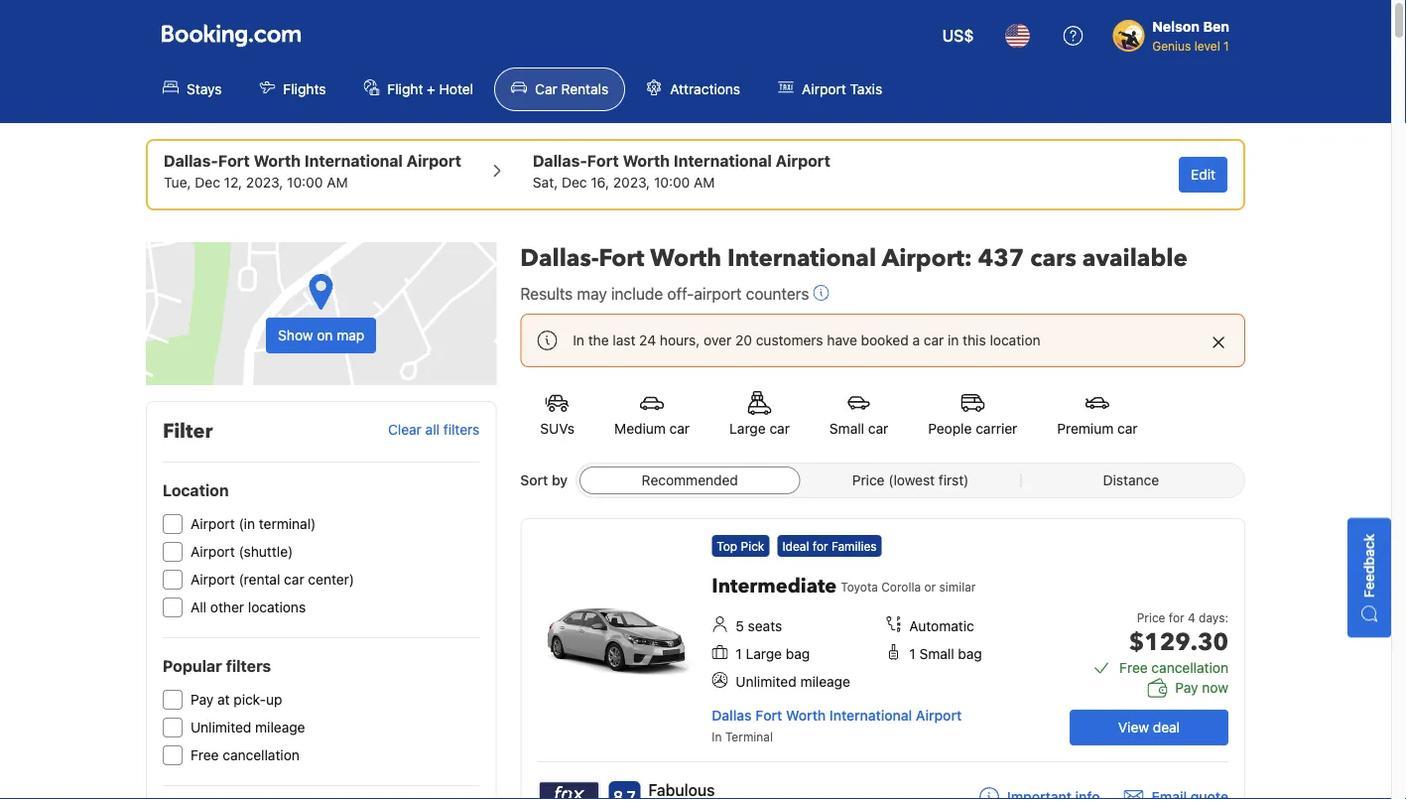 Task type: locate. For each thing, give the bounding box(es) containing it.
show on map button
[[146, 242, 497, 385]]

international up pick-up date element
[[305, 151, 403, 170]]

1 horizontal spatial small
[[920, 646, 954, 662]]

dallas-fort worth international airport sat, dec 16, 2023, 10:00 am
[[533, 151, 831, 191]]

supplied by fox image
[[538, 782, 600, 799]]

free down at
[[191, 747, 219, 763]]

0 horizontal spatial for
[[813, 539, 828, 553]]

worth for dallas fort worth international airport in terminal
[[786, 707, 826, 724]]

am inside dallas-fort worth international airport sat, dec 16, 2023, 10:00 am
[[694, 174, 715, 191]]

dec inside dallas-fort worth international airport sat, dec 16, 2023, 10:00 am
[[562, 174, 587, 191]]

dallas-fort worth international airport group down attractions link
[[533, 149, 831, 193]]

0 vertical spatial for
[[813, 539, 828, 553]]

small inside small car button
[[830, 420, 865, 437]]

terminal)
[[259, 516, 316, 532]]

dec left 16,
[[562, 174, 587, 191]]

1 vertical spatial free
[[191, 747, 219, 763]]

small up price (lowest first)
[[830, 420, 865, 437]]

1 bag from the left
[[786, 646, 810, 662]]

for
[[813, 539, 828, 553], [1169, 610, 1185, 624]]

filters
[[443, 422, 480, 438], [226, 657, 271, 675]]

0 horizontal spatial pay
[[191, 691, 214, 708]]

mileage up dallas fort worth international airport button
[[800, 673, 851, 690]]

flight
[[388, 81, 423, 97]]

2023, inside dallas-fort worth international airport sat, dec 16, 2023, 10:00 am
[[613, 174, 650, 191]]

10:00 down pick-up location element
[[287, 174, 323, 191]]

dallas-
[[164, 151, 218, 170], [533, 151, 587, 170], [520, 242, 599, 274]]

in down dallas
[[712, 730, 722, 743]]

worth up "off-" in the top of the page
[[650, 242, 722, 274]]

ben
[[1204, 18, 1230, 35]]

bag down automatic
[[958, 646, 982, 662]]

1 horizontal spatial price
[[1137, 610, 1166, 624]]

1 vertical spatial in
[[712, 730, 722, 743]]

worth up pick-up date element
[[254, 151, 301, 170]]

dallas-fort worth international airport group down flights
[[164, 149, 461, 193]]

car for small car
[[868, 420, 889, 437]]

pick-up date element
[[164, 173, 461, 193]]

large up recommended
[[730, 420, 766, 437]]

intermediate toyota corolla or similar
[[712, 573, 976, 600]]

2 bag from the left
[[958, 646, 982, 662]]

mileage down the up
[[255, 719, 305, 736]]

0 horizontal spatial bag
[[786, 646, 810, 662]]

0 horizontal spatial 2023,
[[246, 174, 283, 191]]

product card group
[[520, 518, 1253, 799]]

car right 'medium' on the bottom left
[[670, 420, 690, 437]]

1 dallas-fort worth international airport group from the left
[[164, 149, 461, 193]]

or
[[925, 580, 936, 594]]

0 vertical spatial large
[[730, 420, 766, 437]]

map
[[337, 327, 364, 343]]

mileage
[[800, 673, 851, 690], [255, 719, 305, 736]]

1 horizontal spatial 1
[[910, 646, 916, 662]]

16,
[[591, 174, 609, 191]]

pick
[[741, 539, 765, 553]]

feedback button
[[1348, 518, 1392, 637]]

fort inside dallas-fort worth international airport sat, dec 16, 2023, 10:00 am
[[587, 151, 619, 170]]

pick-
[[234, 691, 266, 708]]

seats
[[748, 618, 782, 634]]

airport down airport taxis link at the top of the page
[[776, 151, 831, 170]]

carrier
[[976, 420, 1018, 437]]

fort inside dallas-fort worth international airport tue, dec 12, 2023, 10:00 am
[[218, 151, 250, 170]]

in inside dallas fort worth international airport in terminal
[[712, 730, 722, 743]]

(shuttle)
[[239, 543, 293, 560]]

0 horizontal spatial mileage
[[255, 719, 305, 736]]

0 horizontal spatial 10:00
[[287, 174, 323, 191]]

dec for dallas-fort worth international airport sat, dec 16, 2023, 10:00 am
[[562, 174, 587, 191]]

international for 12,
[[305, 151, 403, 170]]

0 horizontal spatial filters
[[226, 657, 271, 675]]

for for ideal for families
[[813, 539, 828, 553]]

in
[[573, 332, 585, 348], [712, 730, 722, 743]]

car up locations
[[284, 571, 304, 588]]

ideal for families
[[783, 539, 877, 553]]

2 dallas-fort worth international airport group from the left
[[533, 149, 831, 193]]

1 horizontal spatial mileage
[[800, 673, 851, 690]]

0 horizontal spatial in
[[573, 332, 585, 348]]

all other locations
[[191, 599, 306, 615]]

for inside price for 4 days: $129.30
[[1169, 610, 1185, 624]]

unlimited down at
[[191, 719, 251, 736]]

airport left taxis
[[802, 81, 846, 97]]

fort for dallas-fort worth international airport sat, dec 16, 2023, 10:00 am
[[587, 151, 619, 170]]

1 10:00 from the left
[[287, 174, 323, 191]]

if you choose one, you'll need to make your own way there - but prices can be a lot lower. image
[[813, 285, 829, 301], [813, 285, 829, 301]]

bag
[[786, 646, 810, 662], [958, 646, 982, 662]]

international inside dallas-fort worth international airport sat, dec 16, 2023, 10:00 am
[[674, 151, 772, 170]]

worth down 1 large bag
[[786, 707, 826, 724]]

0 vertical spatial filters
[[443, 422, 480, 438]]

on
[[317, 327, 333, 343]]

over
[[704, 332, 732, 348]]

5
[[736, 618, 744, 634]]

1 horizontal spatial am
[[694, 174, 715, 191]]

2023,
[[246, 174, 283, 191], [613, 174, 650, 191]]

fort up include
[[599, 242, 645, 274]]

us$
[[943, 26, 974, 45]]

1 down automatic
[[910, 646, 916, 662]]

1 horizontal spatial in
[[712, 730, 722, 743]]

0 vertical spatial unlimited mileage
[[736, 673, 851, 690]]

price inside sort by element
[[852, 472, 885, 488]]

families
[[832, 539, 877, 553]]

2 dec from the left
[[562, 174, 587, 191]]

0 vertical spatial free cancellation
[[1120, 660, 1229, 676]]

price up $129.30
[[1137, 610, 1166, 624]]

large
[[730, 420, 766, 437], [746, 646, 782, 662]]

fort for dallas-fort worth international airport tue, dec 12, 2023, 10:00 am
[[218, 151, 250, 170]]

am inside dallas-fort worth international airport tue, dec 12, 2023, 10:00 am
[[327, 174, 348, 191]]

1 horizontal spatial dallas-fort worth international airport group
[[533, 149, 831, 193]]

large inside product card group
[[746, 646, 782, 662]]

flight + hotel
[[388, 81, 474, 97]]

dec left the 12, at the top left
[[195, 174, 220, 191]]

10:00
[[287, 174, 323, 191], [654, 174, 690, 191]]

in
[[948, 332, 959, 348]]

1 horizontal spatial bag
[[958, 646, 982, 662]]

am for dallas-fort worth international airport tue, dec 12, 2023, 10:00 am
[[327, 174, 348, 191]]

5 seats
[[736, 618, 782, 634]]

0 horizontal spatial price
[[852, 472, 885, 488]]

1 horizontal spatial dec
[[562, 174, 587, 191]]

car for large car
[[770, 420, 790, 437]]

worth inside dallas-fort worth international airport tue, dec 12, 2023, 10:00 am
[[254, 151, 301, 170]]

flights link
[[243, 67, 343, 111]]

available
[[1083, 242, 1188, 274]]

1 horizontal spatial filters
[[443, 422, 480, 438]]

free down $129.30
[[1120, 660, 1148, 676]]

have
[[827, 332, 857, 348]]

airport inside dallas fort worth international airport in terminal
[[916, 707, 962, 724]]

dallas- inside dallas-fort worth international airport tue, dec 12, 2023, 10:00 am
[[164, 151, 218, 170]]

worth inside dallas-fort worth international airport sat, dec 16, 2023, 10:00 am
[[623, 151, 670, 170]]

2023, for dallas-fort worth international airport sat, dec 16, 2023, 10:00 am
[[613, 174, 650, 191]]

0 vertical spatial in
[[573, 332, 585, 348]]

1 horizontal spatial pay
[[1176, 679, 1199, 696]]

all
[[191, 599, 207, 615]]

4
[[1188, 610, 1196, 624]]

(lowest
[[889, 472, 935, 488]]

drop-off location element
[[533, 149, 831, 173]]

fort up 16,
[[587, 151, 619, 170]]

worth inside dallas fort worth international airport in terminal
[[786, 707, 826, 724]]

1 dec from the left
[[195, 174, 220, 191]]

filter
[[163, 418, 213, 445]]

0 vertical spatial mileage
[[800, 673, 851, 690]]

airport inside skip to main content element
[[802, 81, 846, 97]]

pay inside product card group
[[1176, 679, 1199, 696]]

1 horizontal spatial 10:00
[[654, 174, 690, 191]]

1 vertical spatial for
[[1169, 610, 1185, 624]]

2023, right 16,
[[613, 174, 650, 191]]

unlimited
[[736, 673, 797, 690], [191, 719, 251, 736]]

airport (in terminal)
[[191, 516, 316, 532]]

dallas-fort worth international airport group
[[164, 149, 461, 193], [533, 149, 831, 193]]

airport (shuttle)
[[191, 543, 293, 560]]

airport inside dallas-fort worth international airport sat, dec 16, 2023, 10:00 am
[[776, 151, 831, 170]]

1 vertical spatial large
[[746, 646, 782, 662]]

airport
[[694, 284, 742, 303]]

include
[[611, 284, 663, 303]]

am down pick-up location element
[[327, 174, 348, 191]]

us$ button
[[931, 12, 986, 60]]

2023, right the 12, at the top left
[[246, 174, 283, 191]]

sort by
[[520, 472, 568, 488]]

1 vertical spatial cancellation
[[223, 747, 300, 763]]

worth for dallas-fort worth international airport: 437 cars available
[[650, 242, 722, 274]]

rentals
[[561, 81, 609, 97]]

10:00 inside dallas-fort worth international airport sat, dec 16, 2023, 10:00 am
[[654, 174, 690, 191]]

pay left 'now'
[[1176, 679, 1199, 696]]

10:00 for dallas-fort worth international airport tue, dec 12, 2023, 10:00 am
[[287, 174, 323, 191]]

0 horizontal spatial unlimited
[[191, 719, 251, 736]]

1 down 5
[[736, 646, 742, 662]]

1 vertical spatial small
[[920, 646, 954, 662]]

price for price for 4 days: $129.30
[[1137, 610, 1166, 624]]

am down drop-off location element
[[694, 174, 715, 191]]

results
[[520, 284, 573, 303]]

fort up the 12, at the top left
[[218, 151, 250, 170]]

2023, inside dallas-fort worth international airport tue, dec 12, 2023, 10:00 am
[[246, 174, 283, 191]]

1 horizontal spatial unlimited mileage
[[736, 673, 851, 690]]

mileage inside product card group
[[800, 673, 851, 690]]

free cancellation down $129.30
[[1120, 660, 1229, 676]]

10:00 down drop-off location element
[[654, 174, 690, 191]]

unlimited mileage down the pick-
[[191, 719, 305, 736]]

for left 4
[[1169, 610, 1185, 624]]

tue,
[[164, 174, 191, 191]]

2 am from the left
[[694, 174, 715, 191]]

unlimited down 1 large bag
[[736, 673, 797, 690]]

unlimited mileage
[[736, 673, 851, 690], [191, 719, 305, 736]]

up
[[266, 691, 282, 708]]

large down the seats
[[746, 646, 782, 662]]

free cancellation down the pick-
[[191, 747, 300, 763]]

1 horizontal spatial free
[[1120, 660, 1148, 676]]

center)
[[308, 571, 354, 588]]

1 right level
[[1224, 39, 1229, 53]]

filters up the pick-
[[226, 657, 271, 675]]

filters right all
[[443, 422, 480, 438]]

for right ideal
[[813, 539, 828, 553]]

price inside price for 4 days: $129.30
[[1137, 610, 1166, 624]]

1 vertical spatial mileage
[[255, 719, 305, 736]]

international up counters
[[728, 242, 877, 274]]

2 horizontal spatial 1
[[1224, 39, 1229, 53]]

airport down +
[[407, 151, 461, 170]]

small inside product card group
[[920, 646, 954, 662]]

results may include off-airport counters
[[520, 284, 809, 303]]

0 horizontal spatial 1
[[736, 646, 742, 662]]

1 horizontal spatial for
[[1169, 610, 1185, 624]]

+
[[427, 81, 436, 97]]

cancellation up pay now
[[1152, 660, 1229, 676]]

unlimited inside product card group
[[736, 673, 797, 690]]

price for price (lowest first)
[[852, 472, 885, 488]]

1 horizontal spatial cancellation
[[1152, 660, 1229, 676]]

fort for dallas fort worth international airport in terminal
[[756, 707, 782, 724]]

price left (lowest
[[852, 472, 885, 488]]

1 2023, from the left
[[246, 174, 283, 191]]

dallas- up tue,
[[164, 151, 218, 170]]

pay for pay now
[[1176, 679, 1199, 696]]

large car
[[730, 420, 790, 437]]

fort up terminal
[[756, 707, 782, 724]]

0 horizontal spatial free cancellation
[[191, 747, 300, 763]]

1 horizontal spatial unlimited
[[736, 673, 797, 690]]

unlimited mileage down 1 large bag
[[736, 673, 851, 690]]

edit
[[1191, 166, 1216, 183]]

am for dallas-fort worth international airport sat, dec 16, 2023, 10:00 am
[[694, 174, 715, 191]]

dec inside dallas-fort worth international airport tue, dec 12, 2023, 10:00 am
[[195, 174, 220, 191]]

customers
[[756, 332, 823, 348]]

fort
[[218, 151, 250, 170], [587, 151, 619, 170], [599, 242, 645, 274], [756, 707, 782, 724]]

international inside dallas-fort worth international airport tue, dec 12, 2023, 10:00 am
[[305, 151, 403, 170]]

10:00 inside dallas-fort worth international airport tue, dec 12, 2023, 10:00 am
[[287, 174, 323, 191]]

pay left at
[[191, 691, 214, 708]]

0 horizontal spatial small
[[830, 420, 865, 437]]

cancellation down the pick-
[[223, 747, 300, 763]]

0 horizontal spatial dec
[[195, 174, 220, 191]]

dallas- up results
[[520, 242, 599, 274]]

0 vertical spatial price
[[852, 472, 885, 488]]

attractions
[[670, 81, 741, 97]]

1 horizontal spatial free cancellation
[[1120, 660, 1229, 676]]

airport down 1 small bag
[[916, 707, 962, 724]]

filters inside clear all filters button
[[443, 422, 480, 438]]

2 2023, from the left
[[613, 174, 650, 191]]

car up price (lowest first)
[[868, 420, 889, 437]]

search summary element
[[146, 139, 1246, 210]]

car left small car
[[770, 420, 790, 437]]

0 vertical spatial unlimited
[[736, 673, 797, 690]]

0 vertical spatial small
[[830, 420, 865, 437]]

0 horizontal spatial free
[[191, 747, 219, 763]]

0 vertical spatial free
[[1120, 660, 1148, 676]]

car right premium
[[1118, 420, 1138, 437]]

1 horizontal spatial 2023,
[[613, 174, 650, 191]]

$129.30
[[1129, 626, 1229, 659]]

1 vertical spatial unlimited mileage
[[191, 719, 305, 736]]

in left the
[[573, 332, 585, 348]]

international up 'drop-off date' element
[[674, 151, 772, 170]]

dallas- up the sat,
[[533, 151, 587, 170]]

terminal
[[725, 730, 773, 743]]

people carrier
[[928, 420, 1018, 437]]

worth up 'drop-off date' element
[[623, 151, 670, 170]]

top
[[717, 539, 738, 553]]

0 horizontal spatial am
[[327, 174, 348, 191]]

ideal
[[783, 539, 809, 553]]

1 vertical spatial unlimited
[[191, 719, 251, 736]]

small down automatic
[[920, 646, 954, 662]]

dallas-fort worth international airport tue, dec 12, 2023, 10:00 am
[[164, 151, 461, 191]]

small car button
[[810, 379, 908, 451]]

bag for 1 large bag
[[786, 646, 810, 662]]

fort inside dallas fort worth international airport in terminal
[[756, 707, 782, 724]]

1 am from the left
[[327, 174, 348, 191]]

0 vertical spatial cancellation
[[1152, 660, 1229, 676]]

hours,
[[660, 332, 700, 348]]

may
[[577, 284, 607, 303]]

dallas- for dallas-fort worth international airport sat, dec 16, 2023, 10:00 am
[[533, 151, 587, 170]]

2 10:00 from the left
[[654, 174, 690, 191]]

international for 16,
[[674, 151, 772, 170]]

1 vertical spatial price
[[1137, 610, 1166, 624]]

car for premium car
[[1118, 420, 1138, 437]]

0 horizontal spatial dallas-fort worth international airport group
[[164, 149, 461, 193]]

dallas- inside dallas-fort worth international airport sat, dec 16, 2023, 10:00 am
[[533, 151, 587, 170]]

24
[[639, 332, 656, 348]]

bag down intermediate
[[786, 646, 810, 662]]

sat,
[[533, 174, 558, 191]]

international down 1 small bag
[[830, 707, 912, 724]]



Task type: describe. For each thing, give the bounding box(es) containing it.
12,
[[224, 174, 242, 191]]

medium
[[615, 420, 666, 437]]

premium
[[1057, 420, 1114, 437]]

distance
[[1103, 472, 1159, 488]]

1 large bag
[[736, 646, 810, 662]]

car for medium car
[[670, 420, 690, 437]]

pay for pay at pick-up
[[191, 691, 214, 708]]

all
[[425, 422, 440, 438]]

437
[[978, 242, 1025, 274]]

8.7 element
[[609, 781, 641, 799]]

1 vertical spatial filters
[[226, 657, 271, 675]]

pay at pick-up
[[191, 691, 282, 708]]

clear
[[388, 422, 422, 438]]

unlimited mileage inside product card group
[[736, 673, 851, 690]]

similar
[[940, 580, 976, 594]]

dec for dallas-fort worth international airport tue, dec 12, 2023, 10:00 am
[[195, 174, 220, 191]]

pick-up location element
[[164, 149, 461, 173]]

large car button
[[710, 379, 810, 451]]

attractions link
[[630, 67, 757, 111]]

price (lowest first)
[[852, 472, 969, 488]]

airport (rental car center)
[[191, 571, 354, 588]]

airport down airport (in terminal)
[[191, 543, 235, 560]]

large inside large car button
[[730, 420, 766, 437]]

location
[[163, 481, 229, 500]]

locations
[[248, 599, 306, 615]]

bag for 1 small bag
[[958, 646, 982, 662]]

pay now
[[1176, 679, 1229, 696]]

international for available
[[728, 242, 877, 274]]

booked
[[861, 332, 909, 348]]

car right a at right
[[924, 332, 944, 348]]

1 vertical spatial free cancellation
[[191, 747, 300, 763]]

20
[[735, 332, 752, 348]]

0 horizontal spatial unlimited mileage
[[191, 719, 305, 736]]

car rentals
[[535, 81, 609, 97]]

dallas fort worth international airport button
[[712, 707, 962, 724]]

1 for 1 small bag
[[910, 646, 916, 662]]

airport up the all
[[191, 571, 235, 588]]

view deal button
[[1070, 710, 1229, 745]]

1 small bag
[[910, 646, 982, 662]]

at
[[217, 691, 230, 708]]

dallas-fort worth international airport: 437 cars available
[[520, 242, 1188, 274]]

clear all filters button
[[388, 422, 480, 438]]

worth for dallas-fort worth international airport tue, dec 12, 2023, 10:00 am
[[254, 151, 301, 170]]

airport inside dallas-fort worth international airport tue, dec 12, 2023, 10:00 am
[[407, 151, 461, 170]]

free inside product card group
[[1120, 660, 1148, 676]]

nelson ben genius level 1
[[1153, 18, 1230, 53]]

small car
[[830, 420, 889, 437]]

stays
[[187, 81, 222, 97]]

premium car
[[1057, 420, 1138, 437]]

for for price for 4 days: $129.30
[[1169, 610, 1185, 624]]

taxis
[[850, 81, 883, 97]]

automatic
[[910, 618, 974, 634]]

stays link
[[146, 67, 239, 111]]

dallas fort worth international airport in terminal
[[712, 707, 962, 743]]

cancellation inside product card group
[[1152, 660, 1229, 676]]

1 inside nelson ben genius level 1
[[1224, 39, 1229, 53]]

airport left (in
[[191, 516, 235, 532]]

worth for dallas-fort worth international airport sat, dec 16, 2023, 10:00 am
[[623, 151, 670, 170]]

intermediate
[[712, 573, 837, 600]]

customer rating 8.7 fabulous element
[[648, 778, 715, 799]]

edit button
[[1179, 157, 1228, 193]]

price for 4 days: $129.30
[[1129, 610, 1229, 659]]

hotel
[[439, 81, 474, 97]]

sort by element
[[576, 463, 1246, 498]]

airport taxis link
[[761, 67, 899, 111]]

car rentals link
[[494, 67, 626, 111]]

days:
[[1199, 610, 1229, 624]]

suvs
[[540, 420, 575, 437]]

clear all filters
[[388, 422, 480, 438]]

in the last 24 hours, over 20 customers have booked a car in this location
[[573, 332, 1041, 348]]

top pick
[[717, 539, 765, 553]]

genius
[[1153, 39, 1191, 53]]

view
[[1119, 719, 1149, 736]]

car
[[535, 81, 558, 97]]

medium car button
[[595, 379, 710, 451]]

dallas- for dallas-fort worth international airport: 437 cars available
[[520, 242, 599, 274]]

dallas
[[712, 707, 752, 724]]

(in
[[239, 516, 255, 532]]

premium car button
[[1038, 379, 1158, 451]]

free cancellation inside product card group
[[1120, 660, 1229, 676]]

nelson
[[1153, 18, 1200, 35]]

deal
[[1153, 719, 1180, 736]]

counters
[[746, 284, 809, 303]]

1 for 1 large bag
[[736, 646, 742, 662]]

recommended
[[642, 472, 738, 488]]

cars
[[1031, 242, 1077, 274]]

toyota
[[841, 580, 878, 594]]

sort
[[520, 472, 548, 488]]

popular
[[163, 657, 222, 675]]

show on map
[[278, 327, 364, 343]]

other
[[210, 599, 244, 615]]

skip to main content element
[[0, 0, 1392, 123]]

flights
[[283, 81, 326, 97]]

location
[[990, 332, 1041, 348]]

popular filters
[[163, 657, 271, 675]]

2023, for dallas-fort worth international airport tue, dec 12, 2023, 10:00 am
[[246, 174, 283, 191]]

10:00 for dallas-fort worth international airport sat, dec 16, 2023, 10:00 am
[[654, 174, 690, 191]]

international inside dallas fort worth international airport in terminal
[[830, 707, 912, 724]]

dallas- for dallas-fort worth international airport tue, dec 12, 2023, 10:00 am
[[164, 151, 218, 170]]

off-
[[667, 284, 694, 303]]

suvs button
[[520, 379, 595, 451]]

airport:
[[882, 242, 973, 274]]

drop-off date element
[[533, 173, 831, 193]]

fort for dallas-fort worth international airport: 437 cars available
[[599, 242, 645, 274]]

this
[[963, 332, 986, 348]]

0 horizontal spatial cancellation
[[223, 747, 300, 763]]

show
[[278, 327, 313, 343]]

view deal
[[1119, 719, 1180, 736]]



Task type: vqa. For each thing, say whether or not it's contained in the screenshot.
"2.6" corresponding to $356.94
no



